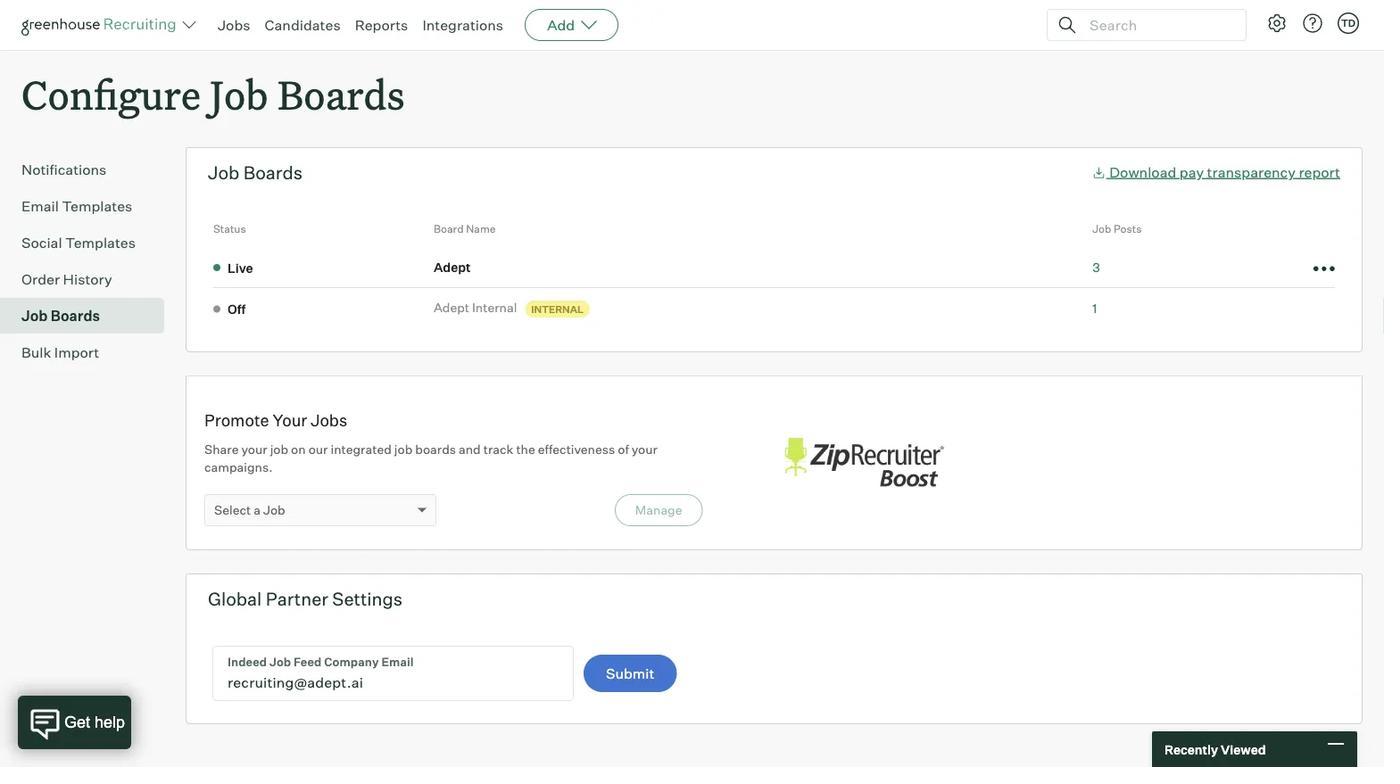 Task type: vqa. For each thing, say whether or not it's contained in the screenshot.
THE RECENTLY at bottom
yes



Task type: describe. For each thing, give the bounding box(es) containing it.
job left posts
[[1093, 223, 1112, 236]]

job up status
[[208, 162, 240, 184]]

1
[[1093, 301, 1098, 316]]

bulk import
[[21, 344, 99, 362]]

promote your jobs
[[204, 410, 348, 431]]

pay
[[1180, 163, 1205, 181]]

global partner settings
[[208, 589, 403, 611]]

effectiveness
[[538, 442, 615, 458]]

jobs link
[[218, 16, 250, 34]]

internal inside adept internal link
[[472, 300, 517, 316]]

td button
[[1338, 13, 1360, 34]]

board
[[434, 223, 464, 236]]

notifications
[[21, 161, 107, 179]]

1 horizontal spatial job boards
[[208, 162, 303, 184]]

the
[[516, 442, 536, 458]]

select
[[214, 503, 251, 518]]

social templates
[[21, 234, 136, 252]]

2 vertical spatial boards
[[51, 307, 100, 325]]

order
[[21, 271, 60, 289]]

track
[[484, 442, 514, 458]]

select a job
[[214, 503, 285, 518]]

and
[[459, 442, 481, 458]]

report
[[1300, 163, 1341, 181]]

job up bulk
[[21, 307, 48, 325]]

email
[[21, 198, 59, 215]]

1 job from the left
[[270, 442, 288, 458]]

status
[[213, 223, 246, 236]]

job boards link
[[21, 306, 157, 327]]

share
[[204, 442, 239, 458]]

adept for adept
[[434, 259, 471, 275]]

adept internal link
[[434, 299, 523, 317]]

submit button
[[584, 656, 677, 693]]

viewed
[[1221, 742, 1267, 758]]

your
[[273, 410, 307, 431]]

adept link
[[434, 259, 476, 276]]

order history link
[[21, 269, 157, 290]]

posts
[[1114, 223, 1142, 236]]

td
[[1342, 17, 1356, 29]]

configure
[[21, 68, 201, 121]]

boards
[[415, 442, 456, 458]]

candidates link
[[265, 16, 341, 34]]

2 job from the left
[[395, 442, 413, 458]]

integrated
[[331, 442, 392, 458]]

job right the a
[[263, 503, 285, 518]]

promote
[[204, 410, 269, 431]]

configure job boards
[[21, 68, 405, 121]]

3
[[1093, 259, 1101, 275]]

add button
[[525, 9, 619, 41]]

1 vertical spatial boards
[[243, 162, 303, 184]]

board name
[[434, 223, 496, 236]]

history
[[63, 271, 112, 289]]

td button
[[1335, 9, 1363, 38]]



Task type: locate. For each thing, give the bounding box(es) containing it.
download pay transparency report
[[1110, 163, 1341, 181]]

1 horizontal spatial jobs
[[311, 410, 348, 431]]

add
[[547, 16, 575, 34]]

email templates link
[[21, 196, 157, 217]]

greenhouse recruiting image
[[21, 14, 182, 36]]

recently viewed
[[1165, 742, 1267, 758]]

boards up status
[[243, 162, 303, 184]]

submit
[[606, 665, 655, 683]]

off
[[228, 301, 246, 317]]

1 your from the left
[[242, 442, 268, 458]]

boards up import
[[51, 307, 100, 325]]

Search text field
[[1086, 12, 1230, 38]]

1 vertical spatial job boards
[[21, 307, 100, 325]]

job left boards at the bottom left of the page
[[395, 442, 413, 458]]

job boards up status
[[208, 162, 303, 184]]

campaigns.
[[204, 460, 273, 476]]

1 horizontal spatial your
[[632, 442, 658, 458]]

notifications link
[[21, 159, 157, 181]]

0 horizontal spatial your
[[242, 442, 268, 458]]

0 horizontal spatial internal
[[472, 300, 517, 316]]

live
[[228, 260, 253, 276]]

0 vertical spatial templates
[[62, 198, 132, 215]]

job
[[210, 68, 269, 121], [208, 162, 240, 184], [1093, 223, 1112, 236], [21, 307, 48, 325], [263, 503, 285, 518]]

recently
[[1165, 742, 1219, 758]]

bulk
[[21, 344, 51, 362]]

internal
[[472, 300, 517, 316], [532, 303, 584, 315]]

job boards up bulk import
[[21, 307, 100, 325]]

boards down the candidates
[[278, 68, 405, 121]]

your
[[242, 442, 268, 458], [632, 442, 658, 458]]

job
[[270, 442, 288, 458], [395, 442, 413, 458]]

bulk import link
[[21, 342, 157, 364]]

download pay transparency report link
[[1093, 163, 1341, 181]]

1 vertical spatial jobs
[[311, 410, 348, 431]]

templates
[[62, 198, 132, 215], [65, 234, 136, 252]]

0 vertical spatial adept
[[434, 259, 471, 275]]

internal right adept internal link
[[532, 303, 584, 315]]

of
[[618, 442, 629, 458]]

email templates
[[21, 198, 132, 215]]

adept for adept internal
[[434, 300, 470, 316]]

adept
[[434, 259, 471, 275], [434, 300, 470, 316]]

0 vertical spatial boards
[[278, 68, 405, 121]]

templates up social templates 'link'
[[62, 198, 132, 215]]

1 adept from the top
[[434, 259, 471, 275]]

share your job on our integrated job boards and track the effectiveness of your campaigns.
[[204, 442, 658, 476]]

templates for email templates
[[62, 198, 132, 215]]

job left "on"
[[270, 442, 288, 458]]

jobs
[[218, 16, 250, 34], [311, 410, 348, 431]]

2 your from the left
[[632, 442, 658, 458]]

job boards
[[208, 162, 303, 184], [21, 307, 100, 325]]

adept internal
[[434, 300, 517, 316]]

3 link
[[1093, 259, 1101, 275]]

reports link
[[355, 16, 408, 34]]

0 horizontal spatial jobs
[[218, 16, 250, 34]]

templates up 'order history' link
[[65, 234, 136, 252]]

templates inside "link"
[[62, 198, 132, 215]]

1 horizontal spatial internal
[[532, 303, 584, 315]]

partner
[[266, 589, 329, 611]]

1 vertical spatial templates
[[65, 234, 136, 252]]

Indeed Job Feed Company Email text field
[[213, 647, 573, 701]]

order history
[[21, 271, 112, 289]]

adept inside adept link
[[434, 259, 471, 275]]

job down jobs "link"
[[210, 68, 269, 121]]

1 vertical spatial adept
[[434, 300, 470, 316]]

jobs left the candidates
[[218, 16, 250, 34]]

0 vertical spatial jobs
[[218, 16, 250, 34]]

a
[[254, 503, 261, 518]]

internal down adept link
[[472, 300, 517, 316]]

adept down adept link
[[434, 300, 470, 316]]

integrations
[[423, 16, 504, 34]]

0 horizontal spatial job
[[270, 442, 288, 458]]

configure image
[[1267, 13, 1288, 34]]

social templates link
[[21, 232, 157, 254]]

0 horizontal spatial job boards
[[21, 307, 100, 325]]

adept down board at the left top of page
[[434, 259, 471, 275]]

transparency
[[1208, 163, 1296, 181]]

2 adept from the top
[[434, 300, 470, 316]]

job posts
[[1093, 223, 1142, 236]]

1 link
[[1093, 301, 1098, 316]]

adept inside adept internal link
[[434, 300, 470, 316]]

download
[[1110, 163, 1177, 181]]

import
[[54, 344, 99, 362]]

0 vertical spatial job boards
[[208, 162, 303, 184]]

candidates
[[265, 16, 341, 34]]

your right of on the bottom of the page
[[632, 442, 658, 458]]

global
[[208, 589, 262, 611]]

templates inside 'link'
[[65, 234, 136, 252]]

1 horizontal spatial job
[[395, 442, 413, 458]]

zip recruiter image
[[775, 429, 953, 498]]

our
[[309, 442, 328, 458]]

social
[[21, 234, 62, 252]]

integrations link
[[423, 16, 504, 34]]

jobs up our
[[311, 410, 348, 431]]

settings
[[332, 589, 403, 611]]

boards
[[278, 68, 405, 121], [243, 162, 303, 184], [51, 307, 100, 325]]

name
[[466, 223, 496, 236]]

templates for social templates
[[65, 234, 136, 252]]

reports
[[355, 16, 408, 34]]

on
[[291, 442, 306, 458]]

your up the campaigns.
[[242, 442, 268, 458]]



